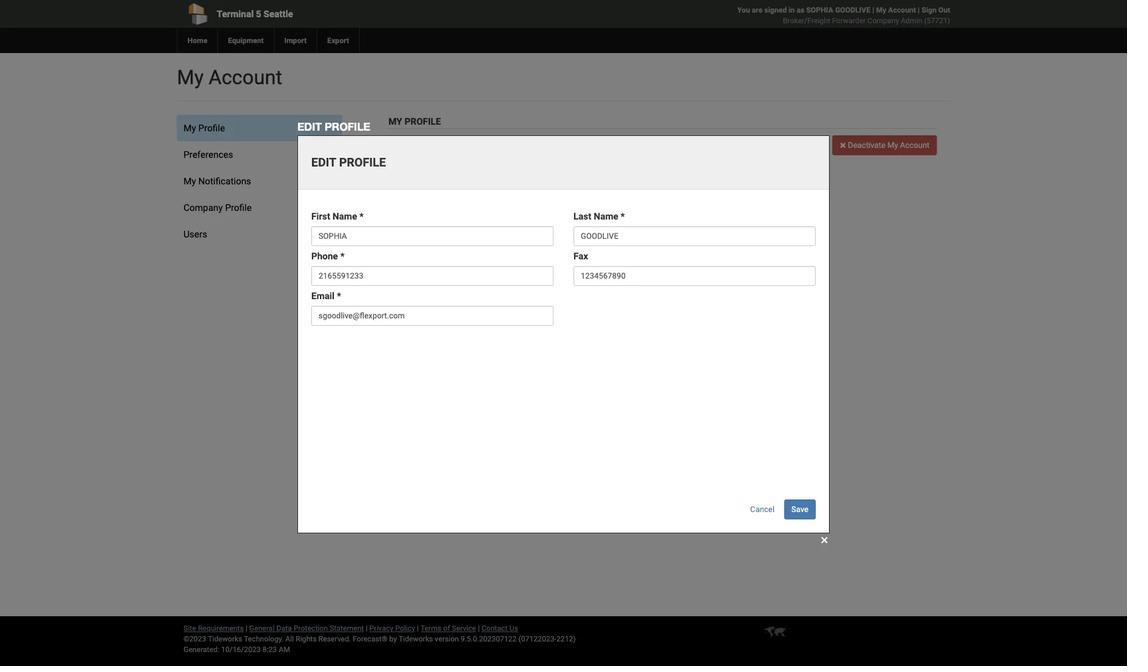 Task type: describe. For each thing, give the bounding box(es) containing it.
deactivate
[[848, 141, 886, 150]]

data
[[277, 625, 292, 633]]

preferences
[[184, 149, 233, 160]]

statement
[[330, 625, 364, 633]]

contact
[[482, 625, 508, 633]]

my account
[[177, 65, 282, 89]]

rights
[[296, 635, 317, 644]]

my inside you are signed in as sophia goodlive | my account | sign out broker/freight forwarder company admin (57721)
[[876, 6, 887, 14]]

company inside you are signed in as sophia goodlive | my account | sign out broker/freight forwarder company admin (57721)
[[868, 16, 899, 25]]

home
[[188, 36, 208, 45]]

company profile
[[184, 202, 252, 213]]

email:
[[389, 170, 414, 181]]

account inside "button"
[[900, 141, 930, 150]]

5
[[256, 8, 261, 19]]

users
[[184, 229, 207, 240]]

import link
[[274, 28, 317, 53]]

my up the here
[[389, 116, 402, 127]]

reserved.
[[319, 635, 351, 644]]

edit profile button
[[389, 215, 462, 238]]

my profile for here is your profile information.
[[389, 116, 441, 127]]

in
[[789, 6, 795, 14]]

my down preferences
[[184, 176, 196, 187]]

admin
[[901, 16, 923, 25]]

1 vertical spatial account
[[209, 65, 282, 89]]

generated:
[[184, 646, 219, 654]]

sophia
[[807, 6, 834, 14]]

of
[[443, 625, 450, 633]]

terminal
[[217, 8, 254, 19]]

©2023 tideworks
[[184, 635, 242, 644]]

profile
[[440, 136, 466, 147]]

version
[[435, 635, 459, 644]]

broker/freight
[[783, 16, 831, 25]]

export
[[327, 36, 349, 45]]

tideworks
[[399, 635, 433, 644]]

privacy policy link
[[370, 625, 415, 633]]

as
[[797, 6, 805, 14]]

phone:
[[425, 183, 453, 194]]

my notifications
[[184, 176, 251, 187]]

goodlive
[[835, 6, 871, 14]]

my account link
[[876, 6, 916, 14]]

protection
[[294, 625, 328, 633]]

you are signed in as sophia goodlive | my account | sign out broker/freight forwarder company admin (57721)
[[738, 6, 951, 25]]

8:23
[[263, 646, 277, 654]]

sign out link
[[922, 6, 951, 14]]

| left the 'general'
[[246, 625, 248, 633]]

us
[[510, 625, 518, 633]]

signed
[[765, 6, 787, 14]]

here
[[389, 136, 408, 147]]

| up tideworks in the left of the page
[[417, 625, 419, 633]]

general
[[249, 625, 275, 633]]

deactivate my account
[[846, 141, 930, 150]]

by
[[389, 635, 397, 644]]

home link
[[177, 28, 217, 53]]

edit profile inside button
[[407, 221, 453, 232]]

pencil square o image
[[397, 221, 407, 231]]

general data protection statement link
[[249, 625, 364, 633]]

my inside "button"
[[888, 141, 899, 150]]

contact us link
[[482, 625, 518, 633]]

my down home link
[[177, 65, 204, 89]]

email: daytime phone: 2165591233
[[389, 170, 509, 194]]

is
[[410, 136, 418, 147]]

my profile for preferences
[[184, 123, 225, 133]]

my up preferences
[[184, 123, 196, 133]]

terminal 5 seattle
[[217, 8, 293, 19]]

(57721)
[[925, 16, 951, 25]]

times image
[[840, 141, 846, 149]]

you
[[738, 6, 750, 14]]

notifications
[[198, 176, 251, 187]]



Task type: locate. For each thing, give the bounding box(es) containing it.
here is your profile information.
[[389, 136, 519, 147]]

technology.
[[244, 635, 284, 644]]

your
[[420, 136, 438, 147]]

my
[[876, 6, 887, 14], [177, 65, 204, 89], [389, 116, 402, 127], [184, 123, 196, 133], [888, 141, 899, 150], [184, 176, 196, 187]]

0 horizontal spatial edit
[[297, 121, 322, 133]]

10/16/2023
[[221, 646, 261, 654]]

0 horizontal spatial my profile
[[184, 123, 225, 133]]

0 vertical spatial edit
[[297, 121, 322, 133]]

(07122023-
[[519, 635, 557, 644]]

export link
[[317, 28, 359, 53]]

all
[[286, 635, 294, 644]]

company down my account link
[[868, 16, 899, 25]]

account right deactivate on the right top
[[900, 141, 930, 150]]

1 vertical spatial company
[[184, 202, 223, 213]]

import
[[284, 36, 307, 45]]

deactivate my account button
[[833, 135, 937, 155]]

out
[[939, 6, 951, 14]]

1 vertical spatial edit profile
[[407, 221, 453, 232]]

policy
[[395, 625, 415, 633]]

0 vertical spatial edit profile
[[297, 121, 370, 133]]

account up admin
[[889, 6, 916, 14]]

|
[[873, 6, 875, 14], [918, 6, 920, 14], [246, 625, 248, 633], [366, 625, 368, 633], [417, 625, 419, 633], [478, 625, 480, 633]]

forwarder
[[833, 16, 866, 25]]

my right deactivate on the right top
[[888, 141, 899, 150]]

terms of service link
[[421, 625, 476, 633]]

| up forecast®
[[366, 625, 368, 633]]

1 vertical spatial edit
[[409, 221, 425, 232]]

site
[[184, 625, 196, 633]]

edit
[[297, 121, 322, 133], [409, 221, 425, 232]]

2212)
[[557, 635, 576, 644]]

forecast®
[[353, 635, 388, 644]]

edit inside the edit profile button
[[409, 221, 425, 232]]

information.
[[468, 136, 519, 147]]

account
[[889, 6, 916, 14], [209, 65, 282, 89], [900, 141, 930, 150]]

1 horizontal spatial my profile
[[389, 116, 441, 127]]

| up 9.5.0.202307122
[[478, 625, 480, 633]]

my profile up preferences
[[184, 123, 225, 133]]

am
[[279, 646, 290, 654]]

1 horizontal spatial edit
[[409, 221, 425, 232]]

edit profile
[[297, 121, 370, 133], [407, 221, 453, 232]]

equipment
[[228, 36, 264, 45]]

my profile up is
[[389, 116, 441, 127]]

service
[[452, 625, 476, 633]]

| left sign
[[918, 6, 920, 14]]

sign
[[922, 6, 937, 14]]

terminal 5 seattle link
[[177, 0, 488, 28]]

privacy
[[370, 625, 394, 633]]

site requirements link
[[184, 625, 244, 633]]

my profile
[[389, 116, 441, 127], [184, 123, 225, 133]]

seattle
[[264, 8, 293, 19]]

daytime
[[389, 183, 422, 194]]

terms
[[421, 625, 442, 633]]

equipment link
[[217, 28, 274, 53]]

profile
[[405, 116, 441, 127], [325, 121, 370, 133], [198, 123, 225, 133], [225, 202, 252, 213], [427, 221, 453, 232]]

9.5.0.202307122
[[461, 635, 517, 644]]

profile inside button
[[427, 221, 453, 232]]

my right goodlive
[[876, 6, 887, 14]]

2 vertical spatial account
[[900, 141, 930, 150]]

site requirements | general data protection statement | privacy policy | terms of service | contact us ©2023 tideworks technology. all rights reserved. forecast® by tideworks version 9.5.0.202307122 (07122023-2212) generated: 10/16/2023 8:23 am
[[184, 625, 576, 654]]

0 vertical spatial company
[[868, 16, 899, 25]]

2165591233
[[456, 183, 509, 194]]

are
[[752, 6, 763, 14]]

requirements
[[198, 625, 244, 633]]

account down equipment link
[[209, 65, 282, 89]]

company up users
[[184, 202, 223, 213]]

1 horizontal spatial company
[[868, 16, 899, 25]]

| right goodlive
[[873, 6, 875, 14]]

0 vertical spatial account
[[889, 6, 916, 14]]

account inside you are signed in as sophia goodlive | my account | sign out broker/freight forwarder company admin (57721)
[[889, 6, 916, 14]]

0 horizontal spatial company
[[184, 202, 223, 213]]

company
[[868, 16, 899, 25], [184, 202, 223, 213]]

0 horizontal spatial edit profile
[[297, 121, 370, 133]]

1 horizontal spatial edit profile
[[407, 221, 453, 232]]



Task type: vqa. For each thing, say whether or not it's contained in the screenshot.
"You"
yes



